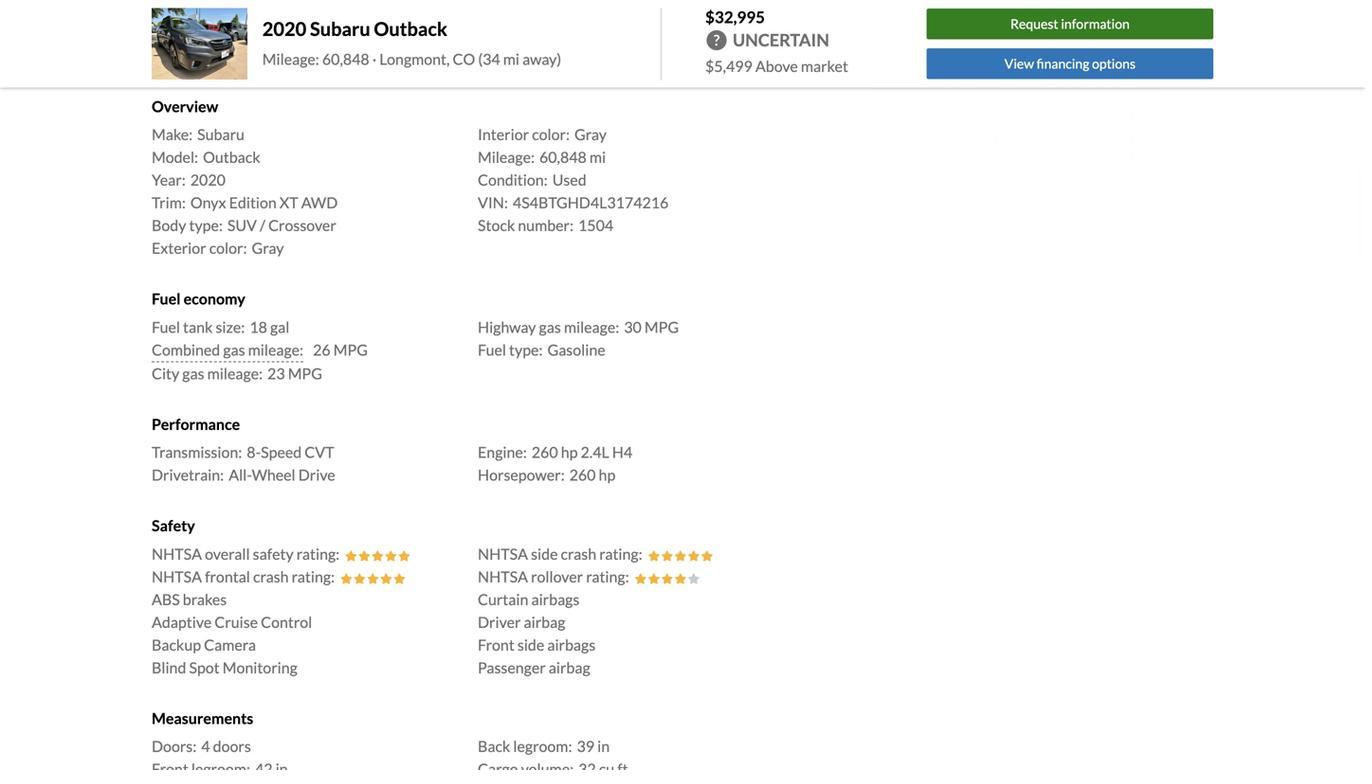 Task type: locate. For each thing, give the bounding box(es) containing it.
1 vertical spatial view
[[1005, 55, 1034, 72]]

0 vertical spatial mileage:
[[564, 318, 619, 336]]

above
[[755, 57, 798, 75]]

gray inside interior color: gray mileage: 60,848 mi condition: used vin: 4s4btghd4l3174216 stock number: 1504
[[574, 125, 607, 144]]

0 vertical spatial view financing options button
[[376, 0, 564, 28]]

2 horizontal spatial gas
[[539, 318, 561, 336]]

1 horizontal spatial 260
[[569, 466, 596, 484]]

color: down suv
[[209, 239, 247, 258]]

fuel tank size: 18 gal combined gas mileage: 26 mpg city gas mileage: 23 mpg
[[152, 318, 368, 383]]

260 up horsepower:
[[532, 443, 558, 462]]

mi inside "2020 subaru outback mileage: 60,848 · longmont, co (34 mi away)"
[[503, 50, 519, 68]]

60,848 left the · on the left top of the page
[[322, 50, 369, 68]]

model:
[[152, 148, 198, 167]]

subaru
[[310, 17, 370, 40], [197, 125, 245, 144]]

mi
[[503, 50, 519, 68], [590, 148, 606, 167]]

1 horizontal spatial type:
[[509, 341, 543, 359]]

1 vertical spatial outback
[[203, 148, 260, 167]]

rating: up nhtsa rollover rating:
[[599, 545, 642, 563]]

60,848 up used
[[539, 148, 587, 167]]

outback inside "2020 subaru outback mileage: 60,848 · longmont, co (34 mi away)"
[[374, 17, 447, 40]]

edition
[[229, 194, 277, 212]]

mileage: down the gal
[[248, 341, 303, 359]]

highway
[[478, 318, 536, 336]]

1 vertical spatial view financing options
[[1005, 55, 1136, 72]]

mileage: inside "2020 subaru outback mileage: 60,848 · longmont, co (34 mi away)"
[[262, 50, 319, 68]]

1 vertical spatial gray
[[252, 239, 284, 258]]

airbag right passenger
[[549, 659, 590, 677]]

18
[[250, 318, 267, 336]]

fuel economy
[[152, 290, 245, 308]]

highway gas mileage: 30 mpg fuel type: gasoline
[[478, 318, 679, 359]]

rating: for nhtsa frontal crash rating:
[[292, 568, 335, 586]]

2 vertical spatial gas
[[182, 364, 204, 383]]

type: down highway at left
[[509, 341, 543, 359]]

mi up 4s4btghd4l3174216
[[590, 148, 606, 167]]

view financing options up co
[[395, 2, 545, 20]]

curtain
[[478, 590, 528, 609]]

1 vertical spatial options
[[1092, 55, 1136, 72]]

0 horizontal spatial 260
[[532, 443, 558, 462]]

view up longmont,
[[395, 2, 429, 20]]

view financing options
[[395, 2, 545, 20], [1005, 55, 1136, 72]]

city
[[152, 364, 179, 383]]

60,848 for color:
[[539, 148, 587, 167]]

60,848
[[322, 50, 369, 68], [539, 148, 587, 167]]

outback
[[374, 17, 447, 40], [203, 148, 260, 167]]

uncertain
[[733, 30, 829, 50]]

0 vertical spatial subaru
[[310, 17, 370, 40]]

1 vertical spatial subaru
[[197, 125, 245, 144]]

60,848 inside interior color: gray mileage: 60,848 mi condition: used vin: 4s4btghd4l3174216 stock number: 1504
[[539, 148, 587, 167]]

0 vertical spatial crash
[[561, 545, 596, 563]]

number:
[[518, 216, 574, 235]]

0 horizontal spatial 2020
[[190, 171, 226, 189]]

1 vertical spatial mpg
[[333, 341, 368, 359]]

0 horizontal spatial financing
[[432, 2, 492, 20]]

view
[[395, 2, 429, 20], [1005, 55, 1034, 72]]

0 horizontal spatial view
[[395, 2, 429, 20]]

1 vertical spatial mileage:
[[248, 341, 303, 359]]

rollover
[[531, 568, 583, 586]]

$32,995
[[705, 7, 765, 27]]

1 horizontal spatial gray
[[574, 125, 607, 144]]

2020 up onyx
[[190, 171, 226, 189]]

subaru for model:
[[197, 125, 245, 144]]

1 horizontal spatial financing
[[1037, 55, 1089, 72]]

suv
[[227, 216, 257, 235]]

2 vertical spatial mpg
[[288, 364, 322, 383]]

1 horizontal spatial view
[[1005, 55, 1034, 72]]

type: down onyx
[[189, 216, 223, 235]]

color: inside make: subaru model: outback year: 2020 trim: onyx edition xt awd body type: suv / crossover exterior color: gray
[[209, 239, 247, 258]]

tank
[[183, 318, 213, 336]]

rating:
[[296, 545, 340, 563], [599, 545, 642, 563], [292, 568, 335, 586], [586, 568, 629, 586]]

0 horizontal spatial options
[[495, 2, 545, 20]]

speed
[[261, 443, 302, 462]]

26
[[313, 341, 330, 359]]

crash for frontal
[[253, 568, 289, 586]]

0 horizontal spatial gas
[[182, 364, 204, 383]]

0 vertical spatial financing
[[432, 2, 492, 20]]

side
[[531, 545, 558, 563], [517, 636, 544, 654]]

0 horizontal spatial color:
[[209, 239, 247, 258]]

1 vertical spatial mi
[[590, 148, 606, 167]]

260
[[532, 443, 558, 462], [569, 466, 596, 484]]

view financing options button up co
[[376, 0, 564, 28]]

0 vertical spatial view financing options
[[395, 2, 545, 20]]

gray up used
[[574, 125, 607, 144]]

mpg right "23"
[[288, 364, 322, 383]]

0 vertical spatial options
[[495, 2, 545, 20]]

cruise
[[215, 613, 258, 632]]

side up passenger
[[517, 636, 544, 654]]

2020 inside make: subaru model: outback year: 2020 trim: onyx edition xt awd body type: suv / crossover exterior color: gray
[[190, 171, 226, 189]]

options down information
[[1092, 55, 1136, 72]]

60,848 for subaru
[[322, 50, 369, 68]]

drive
[[298, 466, 335, 484]]

0 vertical spatial fuel
[[152, 290, 181, 308]]

0 vertical spatial 2020
[[262, 17, 306, 40]]

engine:
[[478, 443, 527, 462]]

options up the "away)" in the left of the page
[[495, 2, 545, 20]]

fuel up combined
[[152, 318, 180, 336]]

cvt
[[305, 443, 334, 462]]

2 horizontal spatial mpg
[[645, 318, 679, 336]]

fuel left economy
[[152, 290, 181, 308]]

·
[[372, 50, 376, 68]]

0 vertical spatial hp
[[561, 443, 578, 462]]

mileage: inside highway gas mileage: 30 mpg fuel type: gasoline
[[564, 318, 619, 336]]

0 horizontal spatial crash
[[253, 568, 289, 586]]

mpg right 30
[[645, 318, 679, 336]]

0 vertical spatial 60,848
[[322, 50, 369, 68]]

view financing options button down request information 'button'
[[927, 48, 1213, 79]]

mileage: inside interior color: gray mileage: 60,848 mi condition: used vin: 4s4btghd4l3174216 stock number: 1504
[[478, 148, 535, 167]]

0 vertical spatial view
[[395, 2, 429, 20]]

mi right (34
[[503, 50, 519, 68]]

financing
[[432, 2, 492, 20], [1037, 55, 1089, 72]]

0 horizontal spatial outback
[[203, 148, 260, 167]]

0 horizontal spatial view financing options button
[[376, 0, 564, 28]]

rating: right rollover
[[586, 568, 629, 586]]

mileage:
[[564, 318, 619, 336], [248, 341, 303, 359], [207, 364, 263, 383]]

doors: 4 doors
[[152, 737, 251, 756]]

0 horizontal spatial gray
[[252, 239, 284, 258]]

crash up rollover
[[561, 545, 596, 563]]

mileage: left the · on the left top of the page
[[262, 50, 319, 68]]

rating: down the safety
[[292, 568, 335, 586]]

8-
[[247, 443, 261, 462]]

mileage: down interior
[[478, 148, 535, 167]]

1 vertical spatial 2020
[[190, 171, 226, 189]]

mileage: for 2020
[[262, 50, 319, 68]]

condition:
[[478, 171, 548, 189]]

side inside curtain airbags driver airbag front side airbags passenger airbag
[[517, 636, 544, 654]]

0 vertical spatial gas
[[539, 318, 561, 336]]

39
[[577, 737, 594, 756]]

hp down 2.4l
[[599, 466, 615, 484]]

4
[[201, 737, 210, 756]]

side up nhtsa rollover rating:
[[531, 545, 558, 563]]

1 horizontal spatial hp
[[599, 466, 615, 484]]

gasoline
[[547, 341, 605, 359]]

gas up the gasoline on the top of the page
[[539, 318, 561, 336]]

nhtsa for nhtsa frontal crash rating:
[[152, 568, 202, 586]]

view financing options down request information 'button'
[[1005, 55, 1136, 72]]

260 down 2.4l
[[569, 466, 596, 484]]

measurements
[[152, 709, 253, 728]]

engine: 260 hp 2.4l h4 horsepower: 260 hp
[[478, 443, 632, 484]]

color:
[[532, 125, 570, 144], [209, 239, 247, 258]]

gas down combined
[[182, 364, 204, 383]]

fuel down highway at left
[[478, 341, 506, 359]]

mpg
[[645, 318, 679, 336], [333, 341, 368, 359], [288, 364, 322, 383]]

gas
[[539, 318, 561, 336], [223, 341, 245, 359], [182, 364, 204, 383]]

1 vertical spatial crash
[[253, 568, 289, 586]]

1 vertical spatial view financing options button
[[927, 48, 1213, 79]]

fuel inside fuel tank size: 18 gal combined gas mileage: 26 mpg city gas mileage: 23 mpg
[[152, 318, 180, 336]]

1 horizontal spatial view financing options button
[[927, 48, 1213, 79]]

1 horizontal spatial mpg
[[333, 341, 368, 359]]

safety
[[152, 517, 195, 535]]

hp
[[561, 443, 578, 462], [599, 466, 615, 484]]

1 horizontal spatial crash
[[561, 545, 596, 563]]

fuel
[[152, 290, 181, 308], [152, 318, 180, 336], [478, 341, 506, 359]]

options
[[495, 2, 545, 20], [1092, 55, 1136, 72]]

nhtsa for nhtsa rollover rating:
[[478, 568, 528, 586]]

mileage: up the gasoline on the top of the page
[[564, 318, 619, 336]]

hp left 2.4l
[[561, 443, 578, 462]]

airbag right driver
[[524, 613, 565, 632]]

financing up co
[[432, 2, 492, 20]]

0 vertical spatial mi
[[503, 50, 519, 68]]

1 horizontal spatial view financing options
[[1005, 55, 1136, 72]]

0 vertical spatial side
[[531, 545, 558, 563]]

0 vertical spatial mpg
[[645, 318, 679, 336]]

1 vertical spatial 60,848
[[539, 148, 587, 167]]

abs
[[152, 590, 180, 609]]

1 horizontal spatial mileage:
[[478, 148, 535, 167]]

1 horizontal spatial color:
[[532, 125, 570, 144]]

2 vertical spatial fuel
[[478, 341, 506, 359]]

wheel
[[252, 466, 295, 484]]

1 vertical spatial hp
[[599, 466, 615, 484]]

1 vertical spatial type:
[[509, 341, 543, 359]]

view down the "request"
[[1005, 55, 1034, 72]]

1 vertical spatial side
[[517, 636, 544, 654]]

0 horizontal spatial mi
[[503, 50, 519, 68]]

safety
[[253, 545, 294, 563]]

1 horizontal spatial 60,848
[[539, 148, 587, 167]]

60,848 inside "2020 subaru outback mileage: 60,848 · longmont, co (34 mi away)"
[[322, 50, 369, 68]]

gray down /
[[252, 239, 284, 258]]

rating: right the safety
[[296, 545, 340, 563]]

outback up longmont,
[[374, 17, 447, 40]]

camera
[[204, 636, 256, 654]]

0 vertical spatial type:
[[189, 216, 223, 235]]

0 horizontal spatial mileage:
[[262, 50, 319, 68]]

0 horizontal spatial mpg
[[288, 364, 322, 383]]

mileage: for interior
[[478, 148, 535, 167]]

fuel for fuel economy
[[152, 290, 181, 308]]

2020 right 2020 subaru outback image
[[262, 17, 306, 40]]

0 vertical spatial 260
[[532, 443, 558, 462]]

stock
[[478, 216, 515, 235]]

1 horizontal spatial outback
[[374, 17, 447, 40]]

mileage:
[[262, 50, 319, 68], [478, 148, 535, 167]]

size:
[[216, 318, 245, 336]]

abs brakes adaptive cruise control backup camera blind spot monitoring
[[152, 590, 312, 677]]

0 vertical spatial gray
[[574, 125, 607, 144]]

gas down "size:"
[[223, 341, 245, 359]]

gray
[[574, 125, 607, 144], [252, 239, 284, 258]]

subaru inside "2020 subaru outback mileage: 60,848 · longmont, co (34 mi away)"
[[310, 17, 370, 40]]

1 horizontal spatial 2020
[[262, 17, 306, 40]]

0 vertical spatial airbags
[[531, 590, 579, 609]]

1 horizontal spatial mi
[[590, 148, 606, 167]]

nhtsa
[[152, 545, 202, 563], [478, 545, 528, 563], [152, 568, 202, 586], [478, 568, 528, 586]]

0 horizontal spatial subaru
[[197, 125, 245, 144]]

2020
[[262, 17, 306, 40], [190, 171, 226, 189]]

outback up edition
[[203, 148, 260, 167]]

1 vertical spatial gas
[[223, 341, 245, 359]]

0 vertical spatial mileage:
[[262, 50, 319, 68]]

0 horizontal spatial 60,848
[[322, 50, 369, 68]]

subaru inside make: subaru model: outback year: 2020 trim: onyx edition xt awd body type: suv / crossover exterior color: gray
[[197, 125, 245, 144]]

doors
[[213, 737, 251, 756]]

crash down the safety
[[253, 568, 289, 586]]

1 vertical spatial fuel
[[152, 318, 180, 336]]

co
[[453, 50, 475, 68]]

mpg right 26 at the top left
[[333, 341, 368, 359]]

monitoring
[[223, 659, 297, 677]]

0 vertical spatial outback
[[374, 17, 447, 40]]

0 horizontal spatial hp
[[561, 443, 578, 462]]

color: right interior
[[532, 125, 570, 144]]

0 vertical spatial color:
[[532, 125, 570, 144]]

all-
[[229, 466, 252, 484]]

mpg inside highway gas mileage: 30 mpg fuel type: gasoline
[[645, 318, 679, 336]]

advertisement region
[[874, 0, 1158, 165]]

1 horizontal spatial subaru
[[310, 17, 370, 40]]

0 horizontal spatial type:
[[189, 216, 223, 235]]

mileage: left "23"
[[207, 364, 263, 383]]

1504
[[578, 216, 613, 235]]

0 horizontal spatial view financing options
[[395, 2, 545, 20]]

1 vertical spatial mileage:
[[478, 148, 535, 167]]

1 vertical spatial color:
[[209, 239, 247, 258]]

financing down request information 'button'
[[1037, 55, 1089, 72]]



Task type: vqa. For each thing, say whether or not it's contained in the screenshot.
"60,848" corresponding to Subaru
yes



Task type: describe. For each thing, give the bounding box(es) containing it.
fuel for fuel tank size: 18 gal combined gas mileage: 26 mpg city gas mileage: 23 mpg
[[152, 318, 180, 336]]

color: inside interior color: gray mileage: 60,848 mi condition: used vin: 4s4btghd4l3174216 stock number: 1504
[[532, 125, 570, 144]]

gal
[[270, 318, 289, 336]]

body
[[152, 216, 186, 235]]

front
[[478, 636, 515, 654]]

30
[[624, 318, 642, 336]]

nhtsa rollover rating:
[[478, 568, 629, 586]]

type: inside make: subaru model: outback year: 2020 trim: onyx edition xt awd body type: suv / crossover exterior color: gray
[[189, 216, 223, 235]]

2020 inside "2020 subaru outback mileage: 60,848 · longmont, co (34 mi away)"
[[262, 17, 306, 40]]

2 vertical spatial mileage:
[[207, 364, 263, 383]]

gray inside make: subaru model: outback year: 2020 trim: onyx edition xt awd body type: suv / crossover exterior color: gray
[[252, 239, 284, 258]]

0 vertical spatial airbag
[[524, 613, 565, 632]]

economy
[[183, 290, 245, 308]]

h4
[[612, 443, 632, 462]]

nhtsa overall safety rating:
[[152, 545, 340, 563]]

performance
[[152, 415, 240, 434]]

information
[[1061, 16, 1130, 32]]

1 horizontal spatial options
[[1092, 55, 1136, 72]]

interior color: gray mileage: 60,848 mi condition: used vin: 4s4btghd4l3174216 stock number: 1504
[[478, 125, 669, 235]]

market
[[801, 57, 848, 75]]

nhtsa frontal crash rating:
[[152, 568, 335, 586]]

nhtsa for nhtsa side crash rating:
[[478, 545, 528, 563]]

xt
[[280, 194, 298, 212]]

request information button
[[927, 9, 1213, 40]]

outback inside make: subaru model: outback year: 2020 trim: onyx edition xt awd body type: suv / crossover exterior color: gray
[[203, 148, 260, 167]]

1 vertical spatial financing
[[1037, 55, 1089, 72]]

mi inside interior color: gray mileage: 60,848 mi condition: used vin: 4s4btghd4l3174216 stock number: 1504
[[590, 148, 606, 167]]

2.4l
[[581, 443, 609, 462]]

legroom:
[[513, 737, 572, 756]]

request
[[1010, 16, 1058, 32]]

1 horizontal spatial gas
[[223, 341, 245, 359]]

control
[[261, 613, 312, 632]]

rating: for nhtsa side crash rating:
[[599, 545, 642, 563]]

4s4btghd4l3174216
[[513, 194, 669, 212]]

transmission:
[[152, 443, 242, 462]]

1 vertical spatial airbags
[[547, 636, 595, 654]]

drivetrain:
[[152, 466, 224, 484]]

frontal
[[205, 568, 250, 586]]

vin:
[[478, 194, 508, 212]]

back
[[478, 737, 510, 756]]

adaptive
[[152, 613, 212, 632]]

subaru for outback
[[310, 17, 370, 40]]

make: subaru model: outback year: 2020 trim: onyx edition xt awd body type: suv / crossover exterior color: gray
[[152, 125, 338, 258]]

combined
[[152, 341, 220, 359]]

used
[[552, 171, 586, 189]]

make:
[[152, 125, 193, 144]]

1 vertical spatial airbag
[[549, 659, 590, 677]]

horsepower:
[[478, 466, 565, 484]]

nhtsa for nhtsa overall safety rating:
[[152, 545, 202, 563]]

crash for side
[[561, 545, 596, 563]]

curtain airbags driver airbag front side airbags passenger airbag
[[478, 590, 595, 677]]

interior
[[478, 125, 529, 144]]

fuel inside highway gas mileage: 30 mpg fuel type: gasoline
[[478, 341, 506, 359]]

$5,499
[[705, 57, 752, 75]]

blind
[[152, 659, 186, 677]]

gas inside highway gas mileage: 30 mpg fuel type: gasoline
[[539, 318, 561, 336]]

request information
[[1010, 16, 1130, 32]]

transmission: 8-speed cvt drivetrain: all-wheel drive
[[152, 443, 335, 484]]

passenger
[[478, 659, 546, 677]]

2020 subaru outback image
[[152, 8, 247, 80]]

brakes
[[183, 590, 227, 609]]

view for the top 'view financing options' button
[[395, 2, 429, 20]]

away)
[[522, 50, 561, 68]]

spot
[[189, 659, 220, 677]]

year:
[[152, 171, 186, 189]]

in
[[597, 737, 610, 756]]

type: inside highway gas mileage: 30 mpg fuel type: gasoline
[[509, 341, 543, 359]]

overview
[[152, 97, 218, 116]]

$5,499 above market
[[705, 57, 848, 75]]

view for rightmost 'view financing options' button
[[1005, 55, 1034, 72]]

driver
[[478, 613, 521, 632]]

rating: for nhtsa overall safety rating:
[[296, 545, 340, 563]]

exterior
[[152, 239, 206, 258]]

trim:
[[152, 194, 186, 212]]

crossover
[[268, 216, 336, 235]]

back legroom: 39 in
[[478, 737, 610, 756]]

1 vertical spatial 260
[[569, 466, 596, 484]]

onyx
[[190, 194, 226, 212]]

/
[[260, 216, 265, 235]]

(34
[[478, 50, 500, 68]]

2020 subaru outback mileage: 60,848 · longmont, co (34 mi away)
[[262, 17, 561, 68]]

23
[[267, 364, 285, 383]]

longmont,
[[379, 50, 450, 68]]

doors:
[[152, 737, 196, 756]]

nhtsa side crash rating:
[[478, 545, 642, 563]]

overall
[[205, 545, 250, 563]]

backup
[[152, 636, 201, 654]]



